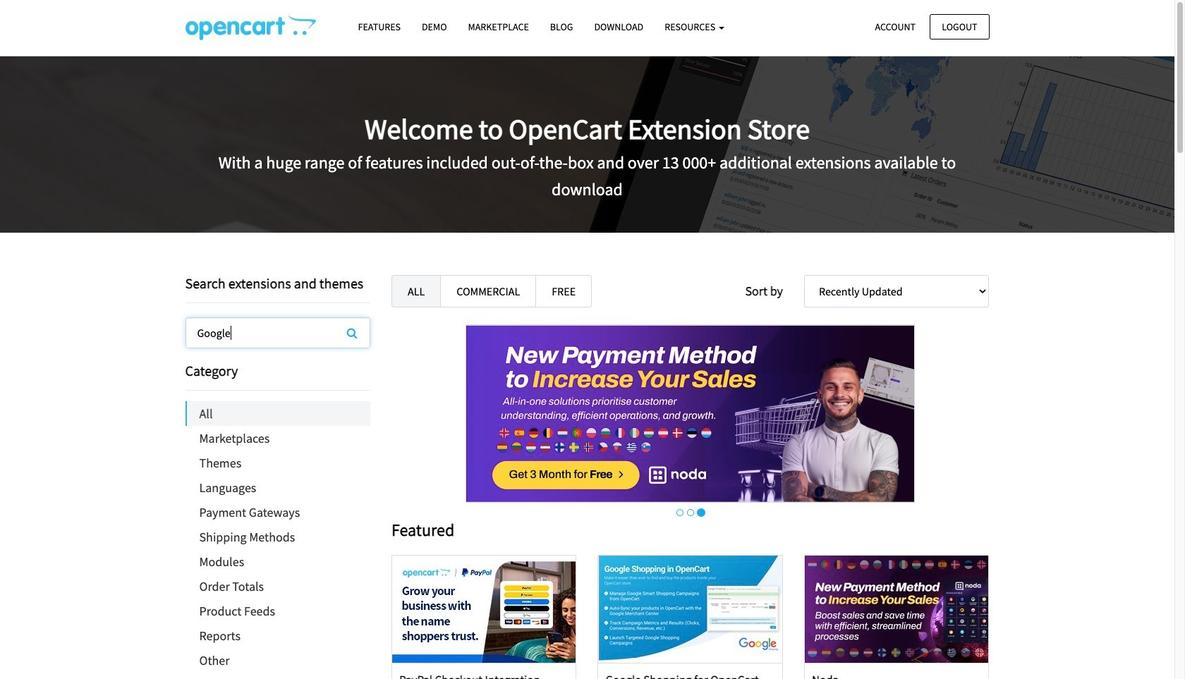 Task type: describe. For each thing, give the bounding box(es) containing it.
node image
[[466, 325, 916, 503]]



Task type: vqa. For each thing, say whether or not it's contained in the screenshot.
TO inside the sourcee-commerce today is a rapidly growing industry. from online shopping anywhere and anytime, easy access to an endless variety of products, and relative ease of comparing prices, e-commerce presents consumers with interesting benefits.however, the industry also has its downsides besides the some..
no



Task type: locate. For each thing, give the bounding box(es) containing it.
opencart extensions image
[[185, 15, 316, 40]]

google shopping for opencart image
[[599, 556, 783, 663]]

search image
[[347, 327, 357, 339]]

noda image
[[805, 556, 989, 663]]

None text field
[[186, 318, 370, 348]]

paypal checkout integration image
[[393, 556, 576, 663]]



